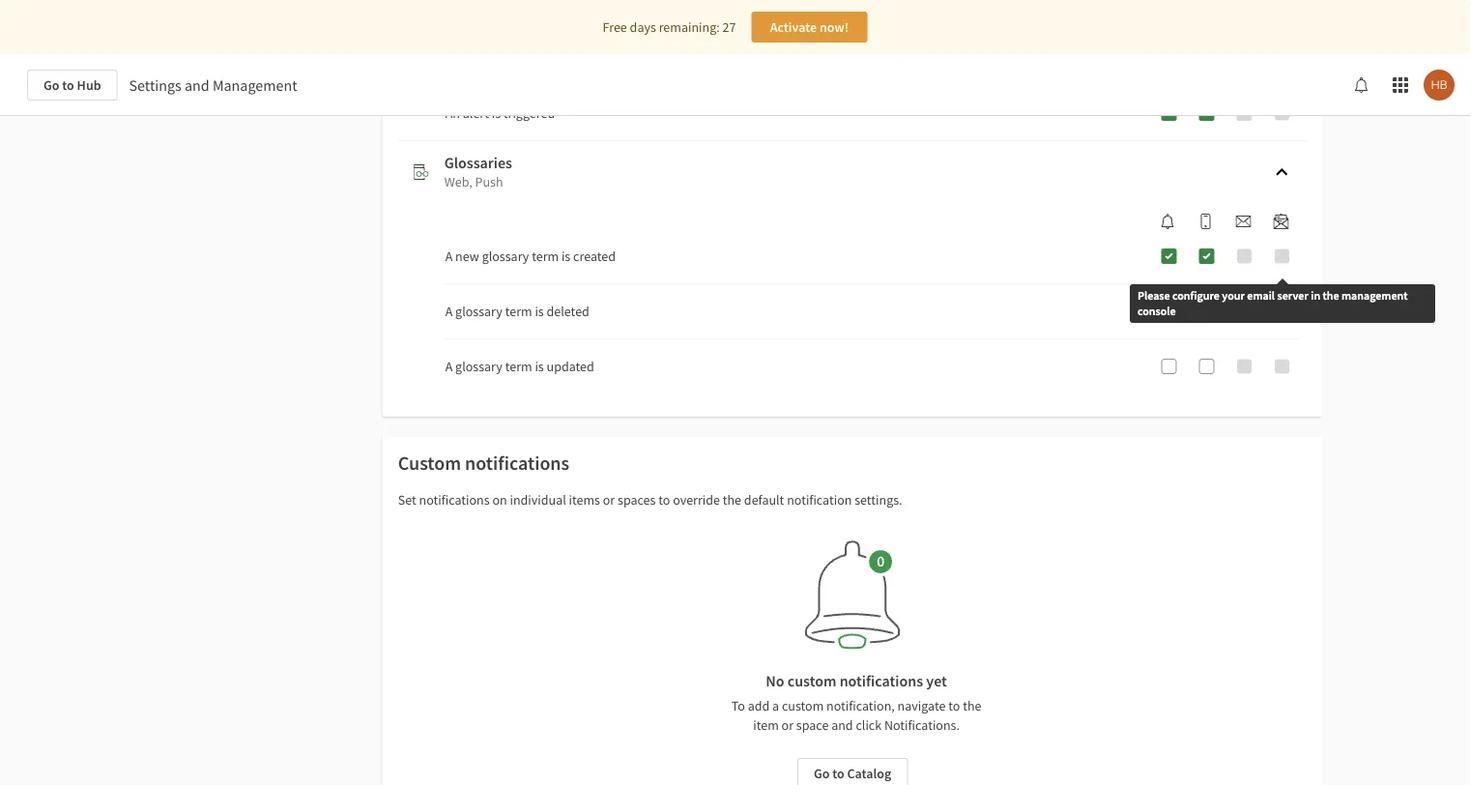 Task type: locate. For each thing, give the bounding box(es) containing it.
1 vertical spatial or
[[782, 717, 794, 734]]

to left hub
[[62, 76, 74, 94]]

term
[[532, 248, 559, 265], [505, 303, 532, 320], [505, 358, 532, 375]]

glossary
[[482, 248, 529, 265], [456, 303, 503, 320], [456, 358, 503, 375]]

to right navigate on the right of the page
[[949, 697, 961, 715]]

to left catalog
[[833, 765, 845, 782]]

a glossary term is deleted
[[446, 303, 590, 320]]

go
[[44, 76, 59, 94], [814, 765, 830, 782]]

0 vertical spatial or
[[603, 491, 615, 509]]

27
[[723, 18, 736, 36]]

go to hub
[[44, 76, 101, 94]]

1 vertical spatial and
[[832, 717, 854, 734]]

0 vertical spatial the
[[723, 491, 742, 509]]

glossary down a glossary term is deleted
[[456, 358, 503, 375]]

a for a new glossary term is created
[[446, 248, 453, 265]]

alert
[[463, 104, 489, 122]]

3 a from the top
[[446, 358, 453, 375]]

term left "updated"
[[505, 358, 532, 375]]

0 horizontal spatial or
[[603, 491, 615, 509]]

custom up space
[[782, 697, 824, 715]]

glossary for a glossary term is updated
[[456, 358, 503, 375]]

or
[[603, 491, 615, 509], [782, 717, 794, 734]]

or right item
[[782, 717, 794, 734]]

go to hub link
[[27, 70, 118, 101]]

yet
[[927, 671, 948, 691]]

to
[[732, 697, 746, 715]]

0 vertical spatial notifications
[[465, 451, 570, 475]]

custom
[[788, 671, 837, 691], [782, 697, 824, 715]]

2 vertical spatial term
[[505, 358, 532, 375]]

a left new in the top left of the page
[[446, 248, 453, 265]]

notifications sent to your email element
[[1229, 214, 1260, 229]]

notifications bundled in a daily email digest image
[[1274, 214, 1290, 229]]

is left created
[[562, 248, 571, 265]]

notifications for set
[[419, 491, 490, 509]]

go for go to catalog
[[814, 765, 830, 782]]

deleted
[[547, 303, 590, 320]]

0 vertical spatial go
[[44, 76, 59, 94]]

triggered
[[504, 104, 555, 122]]

0 horizontal spatial and
[[185, 75, 210, 95]]

free days remaining: 27
[[603, 18, 736, 36]]

0 vertical spatial custom
[[788, 671, 837, 691]]

no
[[766, 671, 785, 691]]

the left default
[[723, 491, 742, 509]]

or right items on the bottom of page
[[603, 491, 615, 509]]

1 vertical spatial a
[[446, 303, 453, 320]]

2 a from the top
[[446, 303, 453, 320]]

2 vertical spatial a
[[446, 358, 453, 375]]

add
[[748, 697, 770, 715]]

push
[[475, 173, 503, 191]]

now!
[[820, 18, 849, 36]]

0 vertical spatial a
[[446, 248, 453, 265]]

to inside button
[[833, 765, 845, 782]]

notifications down custom
[[419, 491, 490, 509]]

1 vertical spatial glossary
[[456, 303, 503, 320]]

1 horizontal spatial or
[[782, 717, 794, 734]]

catalog
[[848, 765, 892, 782]]

a down a glossary term is deleted
[[446, 358, 453, 375]]

term left deleted
[[505, 303, 532, 320]]

the
[[723, 491, 742, 509], [963, 697, 982, 715]]

web,
[[445, 173, 473, 191]]

1 vertical spatial the
[[963, 697, 982, 715]]

glossary down new in the top left of the page
[[456, 303, 503, 320]]

glossaries
[[445, 153, 513, 172]]

1 horizontal spatial go
[[814, 765, 830, 782]]

item
[[754, 717, 779, 734]]

is
[[492, 104, 501, 122], [562, 248, 571, 265], [535, 303, 544, 320], [535, 358, 544, 375]]

and inside no custom notifications yet to add a custom notification, navigate to the item or space and click notifications.
[[832, 717, 854, 734]]

2 vertical spatial glossary
[[456, 358, 503, 375]]

0 horizontal spatial the
[[723, 491, 742, 509]]

glossaries web, push
[[445, 153, 513, 191]]

2 vertical spatial notifications
[[840, 671, 924, 691]]

go left catalog
[[814, 765, 830, 782]]

1 horizontal spatial the
[[963, 697, 982, 715]]

notifications up on on the bottom left of page
[[465, 451, 570, 475]]

1 vertical spatial notifications
[[419, 491, 490, 509]]

an
[[446, 104, 460, 122]]

a
[[446, 248, 453, 265], [446, 303, 453, 320], [446, 358, 453, 375]]

settings
[[129, 75, 182, 95]]

a up the a glossary term is updated on the top left of page
[[446, 303, 453, 320]]

go to catalog
[[814, 765, 892, 782]]

go left hub
[[44, 76, 59, 94]]

or inside no custom notifications yet to add a custom notification, navigate to the item or space and click notifications.
[[782, 717, 794, 734]]

notifications when using qlik sense in a browser element
[[1153, 214, 1184, 229]]

a new glossary term is created
[[446, 248, 616, 265]]

1 vertical spatial go
[[814, 765, 830, 782]]

hub
[[77, 76, 101, 94]]

1 horizontal spatial and
[[832, 717, 854, 734]]

is left "updated"
[[535, 358, 544, 375]]

activate now! link
[[752, 12, 868, 43]]

go inside button
[[814, 765, 830, 782]]

notifications
[[465, 451, 570, 475], [419, 491, 490, 509], [840, 671, 924, 691]]

howard brown image
[[1425, 70, 1455, 101]]

set
[[398, 491, 417, 509]]

custom right no
[[788, 671, 837, 691]]

term left created
[[532, 248, 559, 265]]

notifications for custom
[[465, 451, 570, 475]]

to right 'spaces'
[[659, 491, 671, 509]]

notifications bundled in a daily email digest element
[[1266, 214, 1297, 229]]

and
[[185, 75, 210, 95], [832, 717, 854, 734]]

the right navigate on the right of the page
[[963, 697, 982, 715]]

1 vertical spatial custom
[[782, 697, 824, 715]]

notifications up notification,
[[840, 671, 924, 691]]

1 a from the top
[[446, 248, 453, 265]]

glossary right new in the top left of the page
[[482, 248, 529, 265]]

custom notifications main content
[[0, 0, 1471, 785]]

and right settings
[[185, 75, 210, 95]]

notifications.
[[885, 717, 960, 734]]

and left click
[[832, 717, 854, 734]]

items
[[569, 491, 601, 509]]

settings.
[[855, 491, 903, 509]]

management
[[213, 75, 297, 95]]

to
[[62, 76, 74, 94], [659, 491, 671, 509], [949, 697, 961, 715], [833, 765, 845, 782]]

0 horizontal spatial go
[[44, 76, 59, 94]]

click
[[856, 717, 882, 734]]

the inside no custom notifications yet to add a custom notification, navigate to the item or space and click notifications.
[[963, 697, 982, 715]]

1 vertical spatial term
[[505, 303, 532, 320]]

notification,
[[827, 697, 895, 715]]



Task type: vqa. For each thing, say whether or not it's contained in the screenshot.
Web,
yes



Task type: describe. For each thing, give the bounding box(es) containing it.
new
[[456, 248, 480, 265]]

activate
[[770, 18, 817, 36]]

space
[[797, 717, 829, 734]]

override
[[673, 491, 720, 509]]

individual
[[510, 491, 567, 509]]

term for updated
[[505, 358, 532, 375]]

custom notifications
[[398, 451, 570, 475]]

a
[[773, 697, 780, 715]]

custom
[[398, 451, 461, 475]]

set notifications on individual items or spaces to override the default notification settings.
[[398, 491, 903, 509]]

notifications when using qlik sense in a browser image
[[1161, 214, 1176, 229]]

settings and management
[[129, 75, 297, 95]]

spaces
[[618, 491, 656, 509]]

term for deleted
[[505, 303, 532, 320]]

activate now!
[[770, 18, 849, 36]]

is right the alert
[[492, 104, 501, 122]]

a glossary term is updated
[[446, 358, 595, 375]]

0 vertical spatial glossary
[[482, 248, 529, 265]]

0 vertical spatial term
[[532, 248, 559, 265]]

updated
[[547, 358, 595, 375]]

push notifications in qlik sense mobile element
[[1191, 214, 1222, 229]]

a for a glossary term is updated
[[446, 358, 453, 375]]

created
[[574, 248, 616, 265]]

remaining:
[[659, 18, 720, 36]]

glossary for a glossary term is deleted
[[456, 303, 503, 320]]

no custom notifications yet to add a custom notification, navigate to the item or space and click notifications.
[[732, 671, 982, 734]]

default
[[745, 491, 785, 509]]

to inside no custom notifications yet to add a custom notification, navigate to the item or space and click notifications.
[[949, 697, 961, 715]]

a for a glossary term is deleted
[[446, 303, 453, 320]]

navigate
[[898, 697, 946, 715]]

notifications sent to your email image
[[1236, 214, 1252, 229]]

days
[[630, 18, 657, 36]]

on
[[493, 491, 507, 509]]

0 vertical spatial and
[[185, 75, 210, 95]]

push notifications in qlik sense mobile image
[[1199, 214, 1214, 229]]

an alert is triggered
[[446, 104, 555, 122]]

notifications inside no custom notifications yet to add a custom notification, navigate to the item or space and click notifications.
[[840, 671, 924, 691]]

go to catalog button
[[798, 758, 908, 785]]

is left deleted
[[535, 303, 544, 320]]

notification
[[787, 491, 852, 509]]

go for go to hub
[[44, 76, 59, 94]]

free
[[603, 18, 627, 36]]



